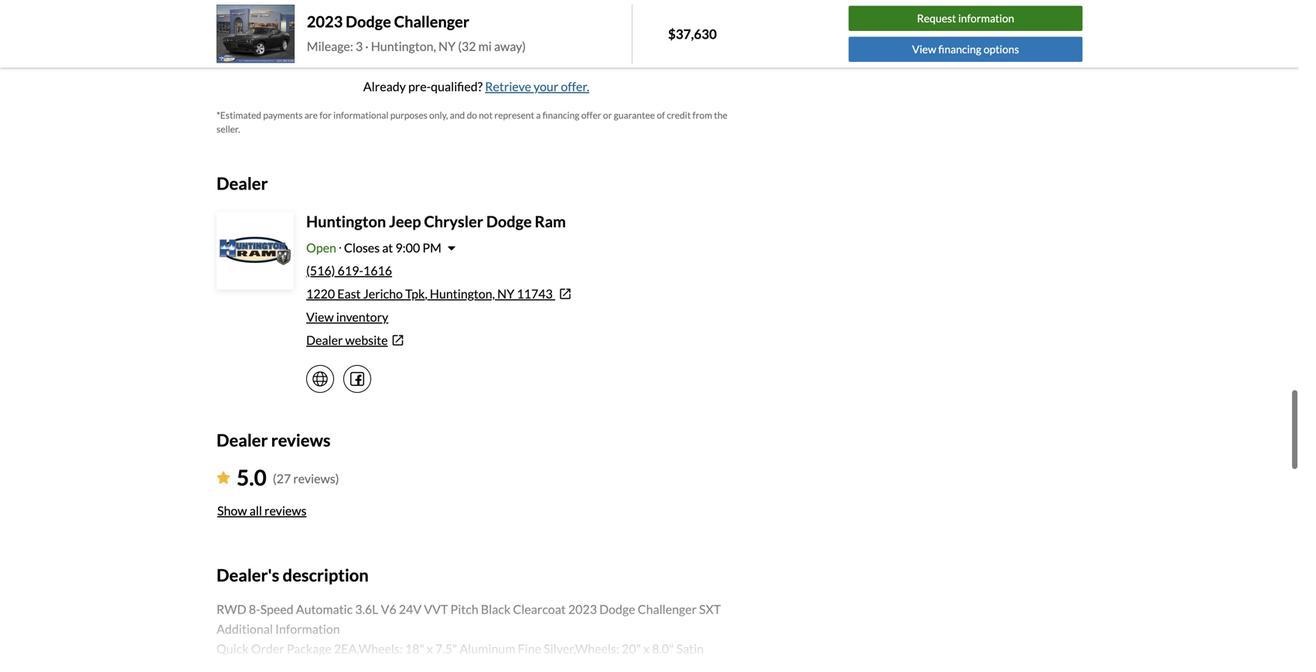 Task type: locate. For each thing, give the bounding box(es) containing it.
view down the request
[[912, 43, 936, 56]]

view financing options button down request information button
[[849, 37, 1083, 62]]

dealer website link
[[306, 331, 736, 350]]

0 horizontal spatial 2023
[[307, 12, 343, 31]]

dealer for dealer website
[[306, 333, 343, 348]]

closes
[[344, 240, 380, 255]]

view inventory
[[306, 309, 388, 324]]

(516)
[[306, 263, 335, 278]]

v6
[[381, 602, 396, 617]]

huntington,
[[371, 39, 436, 54], [430, 286, 495, 301]]

0 vertical spatial dodge
[[346, 12, 391, 31]]

24v
[[399, 602, 422, 617]]

1 horizontal spatial options
[[984, 43, 1019, 56]]

1 vertical spatial dealer
[[306, 333, 343, 348]]

dealer down seller.
[[217, 173, 268, 193]]

2 horizontal spatial dodge
[[599, 602, 635, 617]]

619-
[[338, 263, 363, 278]]

request
[[917, 12, 956, 25]]

0 horizontal spatial ny
[[438, 39, 456, 54]]

2023
[[307, 12, 343, 31], [568, 602, 597, 617]]

already pre-qualified? retrieve your offer.
[[363, 79, 589, 94]]

tpk
[[405, 286, 425, 301]]

options for view financing options button to the left
[[497, 36, 537, 51]]

1 vertical spatial challenger
[[638, 602, 697, 617]]

1 vertical spatial 2023
[[568, 602, 597, 617]]

challenger up (32
[[394, 12, 469, 31]]

0 vertical spatial challenger
[[394, 12, 469, 31]]

challenger left sxt
[[638, 602, 697, 617]]

view financing options button
[[406, 28, 547, 59], [849, 37, 1083, 62]]

financing right a
[[543, 110, 580, 121]]

offer.
[[561, 79, 589, 94]]

dealer
[[217, 173, 268, 193], [306, 333, 343, 348], [217, 430, 268, 450]]

0 vertical spatial ny
[[438, 39, 456, 54]]

show
[[217, 503, 247, 518]]

options right mi
[[497, 36, 537, 51]]

mi
[[478, 39, 492, 54]]

0 vertical spatial 2023
[[307, 12, 343, 31]]

*estimated
[[217, 110, 261, 121]]

0 horizontal spatial view financing options button
[[406, 28, 547, 59]]

view left (32
[[415, 36, 443, 51]]

show all reviews
[[217, 503, 307, 518]]

(516) 619-1616
[[306, 263, 392, 278]]

are
[[304, 110, 318, 121]]

1 horizontal spatial ny
[[497, 286, 515, 301]]

payments
[[263, 110, 303, 121]]

0 horizontal spatial dodge
[[346, 12, 391, 31]]

11743
[[517, 286, 553, 301]]

already
[[363, 79, 406, 94]]

2 vertical spatial dealer
[[217, 430, 268, 450]]

3.6l
[[355, 602, 378, 617]]

the
[[714, 110, 728, 121]]

reviews)
[[293, 471, 339, 486]]

credit
[[667, 110, 691, 121]]

financing up already pre-qualified? retrieve your offer. in the left top of the page
[[445, 36, 494, 51]]

view
[[415, 36, 443, 51], [912, 43, 936, 56], [306, 309, 334, 324]]

1 horizontal spatial view financing options button
[[849, 37, 1083, 62]]

*estimated payments are for informational purposes only, and do not represent a financing offer or guarantee of credit from the seller.
[[217, 110, 728, 135]]

caret down image
[[448, 242, 455, 254]]

view financing options down request information button
[[912, 43, 1019, 56]]

view down 1220
[[306, 309, 334, 324]]

vvt
[[424, 602, 448, 617]]

1 horizontal spatial 2023
[[568, 602, 597, 617]]

view financing options up already pre-qualified? retrieve your offer. in the left top of the page
[[415, 36, 537, 51]]

2023 up mileage:
[[307, 12, 343, 31]]

ny left 11743
[[497, 286, 515, 301]]

1 horizontal spatial financing
[[543, 110, 580, 121]]

2 vertical spatial dodge
[[599, 602, 635, 617]]

reviews right all
[[265, 503, 307, 518]]

inventory
[[336, 309, 388, 324]]

financing
[[445, 36, 494, 51], [939, 43, 982, 56], [543, 110, 580, 121]]

1 horizontal spatial dodge
[[486, 212, 532, 231]]

your
[[534, 79, 559, 94]]

all
[[249, 503, 262, 518]]

huntington, right ·
[[371, 39, 436, 54]]

pre-
[[408, 79, 431, 94]]

from
[[693, 110, 712, 121]]

of
[[657, 110, 665, 121]]

away)
[[494, 39, 526, 54]]

huntington, right ,
[[430, 286, 495, 301]]

8-
[[249, 602, 260, 617]]

2023 inside "rwd 8-speed automatic 3.6l v6 24v vvt pitch black clearcoat   2023 dodge challenger sxt additional information"
[[568, 602, 597, 617]]

open closes at 9:00 pm
[[306, 240, 441, 255]]

1 vertical spatial reviews
[[265, 503, 307, 518]]

information
[[958, 12, 1014, 25]]

1220 east jericho tpk , huntington, ny 11743
[[306, 286, 553, 301]]

0 vertical spatial dealer
[[217, 173, 268, 193]]

view financing options
[[415, 36, 537, 51], [912, 43, 1019, 56]]

(516) 619-1616 link
[[306, 263, 392, 278]]

0 vertical spatial huntington,
[[371, 39, 436, 54]]

reviews
[[271, 430, 331, 450], [265, 503, 307, 518]]

5.0
[[237, 464, 267, 490]]

dodge
[[346, 12, 391, 31], [486, 212, 532, 231], [599, 602, 635, 617]]

reviews inside 'button'
[[265, 503, 307, 518]]

dealer down the view inventory link
[[306, 333, 343, 348]]

ny
[[438, 39, 456, 54], [497, 286, 515, 301]]

view financing options button up already pre-qualified? retrieve your offer. in the left top of the page
[[406, 28, 547, 59]]

retrieve your offer. link
[[485, 79, 589, 94]]

pm
[[423, 240, 441, 255]]

pitch
[[451, 602, 479, 617]]

$37,630
[[668, 26, 717, 42]]

0 horizontal spatial view
[[306, 309, 334, 324]]

options down information
[[984, 43, 1019, 56]]

reviews up 5.0 (27 reviews)
[[271, 430, 331, 450]]

2023 inside 2023 dodge challenger mileage: 3 · huntington, ny (32 mi away)
[[307, 12, 343, 31]]

1 horizontal spatial challenger
[[638, 602, 697, 617]]

ny left (32
[[438, 39, 456, 54]]

options
[[497, 36, 537, 51], [984, 43, 1019, 56]]

at
[[382, 240, 393, 255]]

0 horizontal spatial options
[[497, 36, 537, 51]]

website
[[345, 333, 388, 348]]

ny inside 2023 dodge challenger mileage: 3 · huntington, ny (32 mi away)
[[438, 39, 456, 54]]

0 horizontal spatial challenger
[[394, 12, 469, 31]]

dealer up 5.0
[[217, 430, 268, 450]]

dealer website
[[306, 333, 388, 348]]

1 vertical spatial huntington,
[[430, 286, 495, 301]]

challenger inside 2023 dodge challenger mileage: 3 · huntington, ny (32 mi away)
[[394, 12, 469, 31]]

2023 right clearcoat at the left of page
[[568, 602, 597, 617]]

rwd
[[217, 602, 246, 617]]

dodge inside "rwd 8-speed automatic 3.6l v6 24v vvt pitch black clearcoat   2023 dodge challenger sxt additional information"
[[599, 602, 635, 617]]

east
[[337, 286, 361, 301]]

star image
[[217, 471, 230, 484]]

purposes
[[390, 110, 428, 121]]

financing down request information button
[[939, 43, 982, 56]]

1 horizontal spatial view
[[415, 36, 443, 51]]



Task type: vqa. For each thing, say whether or not it's contained in the screenshot.
The Show
yes



Task type: describe. For each thing, give the bounding box(es) containing it.
dodge inside 2023 dodge challenger mileage: 3 · huntington, ny (32 mi away)
[[346, 12, 391, 31]]

1 horizontal spatial view financing options
[[912, 43, 1019, 56]]

clearcoat
[[513, 602, 566, 617]]

0 horizontal spatial financing
[[445, 36, 494, 51]]

open
[[306, 240, 336, 255]]

challenger inside "rwd 8-speed automatic 3.6l v6 24v vvt pitch black clearcoat   2023 dodge challenger sxt additional information"
[[638, 602, 697, 617]]

request information button
[[849, 6, 1083, 31]]

jericho
[[363, 286, 403, 301]]

description
[[283, 565, 369, 585]]

chrysler
[[424, 212, 483, 231]]

ram
[[535, 212, 566, 231]]

huntington jeep chrysler dodge ram link
[[306, 212, 566, 231]]

for
[[320, 110, 332, 121]]

5.0 (27 reviews)
[[237, 464, 339, 490]]

view inventory link
[[306, 309, 388, 324]]

sxt
[[699, 602, 721, 617]]

retrieve
[[485, 79, 531, 94]]

9:00
[[395, 240, 420, 255]]

dealer reviews
[[217, 430, 331, 450]]

jeep
[[389, 212, 421, 231]]

qualified?
[[431, 79, 483, 94]]

show all reviews button
[[217, 494, 307, 528]]

dealer for dealer
[[217, 173, 268, 193]]

0 horizontal spatial view financing options
[[415, 36, 537, 51]]

rwd 8-speed automatic 3.6l v6 24v vvt pitch black clearcoat   2023 dodge challenger sxt additional information
[[217, 602, 721, 636]]

not
[[479, 110, 493, 121]]

dealer's description
[[217, 565, 369, 585]]

2 horizontal spatial view
[[912, 43, 936, 56]]

speed
[[260, 602, 294, 617]]

represent
[[494, 110, 534, 121]]

2023 dodge challenger image
[[217, 5, 295, 63]]

request information
[[917, 12, 1014, 25]]

do
[[467, 110, 477, 121]]

offer
[[581, 110, 601, 121]]

information
[[275, 621, 340, 636]]

informational
[[333, 110, 389, 121]]

1 vertical spatial dodge
[[486, 212, 532, 231]]

,
[[425, 286, 428, 301]]

(32
[[458, 39, 476, 54]]

1616
[[363, 263, 392, 278]]

options for the rightmost view financing options button
[[984, 43, 1019, 56]]

black
[[481, 602, 511, 617]]

huntington jeep chrysler dodge ram
[[306, 212, 566, 231]]

(27
[[273, 471, 291, 486]]

2023 dodge challenger mileage: 3 · huntington, ny (32 mi away)
[[307, 12, 526, 54]]

huntington
[[306, 212, 386, 231]]

automatic
[[296, 602, 353, 617]]

or
[[603, 110, 612, 121]]

seller.
[[217, 123, 240, 135]]

dealer for dealer reviews
[[217, 430, 268, 450]]

1220
[[306, 286, 335, 301]]

2 horizontal spatial financing
[[939, 43, 982, 56]]

mileage:
[[307, 39, 353, 54]]

a
[[536, 110, 541, 121]]

huntington, inside 2023 dodge challenger mileage: 3 · huntington, ny (32 mi away)
[[371, 39, 436, 54]]

financing inside *estimated payments are for informational purposes only, and do not represent a financing offer or guarantee of credit from the seller.
[[543, 110, 580, 121]]

3
[[356, 39, 363, 54]]

guarantee
[[614, 110, 655, 121]]

dealer's
[[217, 565, 279, 585]]

huntington jeep chrysler dodge ram image
[[218, 214, 292, 288]]

and
[[450, 110, 465, 121]]

only,
[[429, 110, 448, 121]]

·
[[365, 39, 369, 54]]

1 vertical spatial ny
[[497, 286, 515, 301]]

0 vertical spatial reviews
[[271, 430, 331, 450]]

additional
[[217, 621, 273, 636]]



